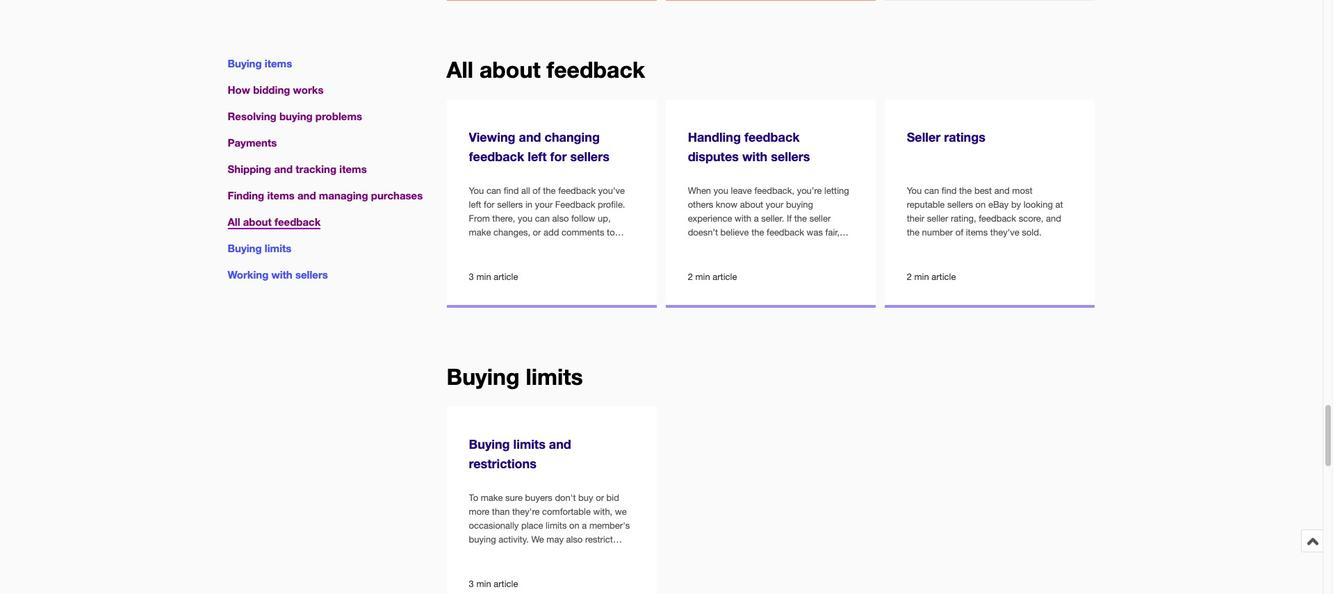 Task type: describe. For each thing, give the bounding box(es) containing it.
feedback
[[555, 199, 595, 210]]

changing
[[545, 129, 600, 144]]

shipping and tracking items
[[228, 163, 367, 175]]

comments
[[562, 227, 604, 238]]

article inside to make sure buyers don't buy or bid more than they're comfortable with, we occasionally place limits on a member's buying activity. we may also restrict buying if we believe a member has violated an ebay policy. 3 min article
[[494, 579, 518, 589]]

and down at
[[1046, 213, 1061, 224]]

feedback,
[[755, 185, 795, 196]]

limits inside to make sure buyers don't buy or bid more than they're comfortable with, we occasionally place limits on a member's buying activity. we may also restrict buying if we believe a member has violated an ebay policy. 3 min article
[[546, 521, 567, 531]]

1 vertical spatial all
[[228, 216, 240, 228]]

when
[[688, 185, 711, 196]]

3 min article
[[469, 272, 518, 282]]

items up how bidding works link
[[265, 57, 292, 70]]

also inside to make sure buyers don't buy or bid more than they're comfortable with, we occasionally place limits on a member's buying activity. we may also restrict buying if we believe a member has violated an ebay policy. 3 min article
[[566, 535, 583, 545]]

buyers
[[525, 493, 553, 503]]

violated
[[469, 562, 501, 573]]

payments link
[[228, 136, 277, 149]]

purchases
[[371, 189, 423, 202]]

sellers inside you can find the best and most reputable sellers on ebay by looking at their seller rating, feedback score, and the number of items they've sold.
[[947, 199, 973, 210]]

disputes
[[688, 149, 739, 164]]

about inside the when you leave feedback, you're letting others know about your buying experience with a seller. if the seller doesn't believe the feedback was fair, they may dispute it.
[[740, 199, 763, 210]]

items inside you can find the best and most reputable sellers on ebay by looking at their seller rating, feedback score, and the number of items they've sold.
[[966, 227, 988, 238]]

policy.
[[538, 562, 564, 573]]

buying items
[[228, 57, 292, 70]]

you inside you can find all of the feedback you've left for sellers in your feedback profile. from there, you can also follow up, make changes, or add comments to feedback you've left.
[[518, 213, 533, 224]]

buying up violated
[[469, 548, 496, 559]]

viewing and changing feedback left for sellers
[[469, 129, 610, 164]]

payments
[[228, 136, 277, 149]]

0 horizontal spatial all about feedback
[[228, 216, 321, 228]]

seller for handling feedback disputes with sellers
[[810, 213, 831, 224]]

in
[[526, 199, 533, 210]]

min for handling feedback disputes with sellers
[[695, 272, 710, 282]]

add
[[544, 227, 559, 238]]

when you leave feedback, you're letting others know about your buying experience with a seller. if the seller doesn't believe the feedback was fair, they may dispute it.
[[688, 185, 849, 252]]

experience
[[688, 213, 732, 224]]

1 horizontal spatial you've
[[598, 185, 625, 196]]

article for handling feedback disputes with sellers
[[713, 272, 737, 282]]

find for and
[[504, 185, 519, 196]]

can for seller ratings
[[925, 185, 939, 196]]

sellers inside viewing and changing feedback left for sellers
[[570, 149, 610, 164]]

and right best
[[995, 185, 1010, 196]]

1 horizontal spatial buying limits
[[447, 363, 583, 390]]

may for limits
[[547, 535, 564, 545]]

don't
[[555, 493, 576, 503]]

0 horizontal spatial buying limits
[[228, 242, 292, 255]]

working with sellers link
[[228, 269, 328, 281]]

working with sellers
[[228, 269, 328, 281]]

for inside viewing and changing feedback left for sellers
[[550, 149, 567, 164]]

resolving buying problems link
[[228, 110, 362, 122]]

member
[[558, 548, 592, 559]]

was
[[807, 227, 823, 238]]

has
[[594, 548, 609, 559]]

managing
[[319, 189, 368, 202]]

min inside to make sure buyers don't buy or bid more than they're comfortable with, we occasionally place limits on a member's buying activity. we may also restrict buying if we believe a member has violated an ebay policy. 3 min article
[[476, 579, 491, 589]]

items up all about feedback link
[[267, 189, 295, 202]]

you can find all of the feedback you've left for sellers in your feedback profile. from there, you can also follow up, make changes, or add comments to feedback you've left.
[[469, 185, 625, 252]]

feedback inside viewing and changing feedback left for sellers
[[469, 149, 524, 164]]

you for viewing and changing feedback left for sellers
[[469, 185, 484, 196]]

all about feedback link
[[228, 216, 321, 230]]

of inside you can find all of the feedback you've left for sellers in your feedback profile. from there, you can also follow up, make changes, or add comments to feedback you've left.
[[533, 185, 541, 196]]

1 horizontal spatial about
[[480, 56, 541, 82]]

to
[[469, 493, 478, 503]]

how bidding works link
[[228, 83, 324, 96]]

others
[[688, 199, 713, 210]]

and inside buying limits and restrictions
[[549, 436, 571, 452]]

left inside viewing and changing feedback left for sellers
[[528, 149, 547, 164]]

there,
[[492, 213, 515, 224]]

buying down works
[[279, 110, 313, 122]]

looking
[[1024, 199, 1053, 210]]

how
[[228, 83, 250, 96]]

buying inside buying limits and restrictions
[[469, 436, 510, 452]]

article for viewing and changing feedback left for sellers
[[494, 272, 518, 282]]

all
[[521, 185, 530, 196]]

with,
[[593, 507, 613, 517]]

if
[[499, 548, 503, 559]]

most
[[1012, 185, 1033, 196]]

reputable
[[907, 199, 945, 210]]

restrict
[[585, 535, 613, 545]]

left inside you can find all of the feedback you've left for sellers in your feedback profile. from there, you can also follow up, make changes, or add comments to feedback you've left.
[[469, 199, 481, 210]]

1 vertical spatial you've
[[509, 241, 536, 252]]

bidding
[[253, 83, 290, 96]]

0 horizontal spatial a
[[551, 548, 556, 559]]

on inside you can find the best and most reputable sellers on ebay by looking at their seller rating, feedback score, and the number of items they've sold.
[[976, 199, 986, 210]]

sold.
[[1022, 227, 1042, 238]]

score,
[[1019, 213, 1044, 224]]

2 for seller ratings
[[907, 272, 912, 282]]

they've
[[990, 227, 1020, 238]]

their
[[907, 213, 925, 224]]

seller ratings
[[907, 129, 986, 144]]

occasionally
[[469, 521, 519, 531]]

seller for seller ratings
[[927, 213, 948, 224]]

letting
[[825, 185, 849, 196]]

an
[[503, 562, 513, 573]]

and inside viewing and changing feedback left for sellers
[[519, 129, 541, 144]]

you're
[[797, 185, 822, 196]]

shipping
[[228, 163, 271, 175]]

finding items and managing purchases link
[[228, 189, 423, 202]]

with inside the when you leave feedback, you're letting others know about your buying experience with a seller. if the seller doesn't believe the feedback was fair, they may dispute it.
[[735, 213, 752, 224]]

ratings
[[944, 129, 986, 144]]

you for seller ratings
[[907, 185, 922, 196]]

at
[[1056, 199, 1063, 210]]

sellers inside you can find all of the feedback you've left for sellers in your feedback profile. from there, you can also follow up, make changes, or add comments to feedback you've left.
[[497, 199, 523, 210]]

or inside you can find all of the feedback you've left for sellers in your feedback profile. from there, you can also follow up, make changes, or add comments to feedback you've left.
[[533, 227, 541, 238]]

they're
[[512, 507, 540, 517]]

believe inside the when you leave feedback, you're letting others know about your buying experience with a seller. if the seller doesn't believe the feedback was fair, they may dispute it.
[[721, 227, 749, 238]]

we
[[531, 535, 544, 545]]

handling feedback disputes with sellers
[[688, 129, 810, 164]]

member's
[[589, 521, 630, 531]]

feedback inside handling feedback disputes with sellers
[[744, 129, 800, 144]]

follow
[[571, 213, 595, 224]]

buying limits and restrictions
[[469, 436, 571, 471]]

comfortable
[[542, 507, 591, 517]]

by
[[1011, 199, 1021, 210]]

feedback inside you can find the best and most reputable sellers on ebay by looking at their seller rating, feedback score, and the number of items they've sold.
[[979, 213, 1016, 224]]

restrictions
[[469, 456, 537, 471]]

rating,
[[951, 213, 976, 224]]



Task type: locate. For each thing, give the bounding box(es) containing it.
min down violated
[[476, 579, 491, 589]]

min
[[476, 272, 491, 282], [695, 272, 710, 282], [914, 272, 929, 282], [476, 579, 491, 589]]

make
[[469, 227, 491, 238], [481, 493, 503, 503]]

we right the if on the bottom of the page
[[506, 548, 517, 559]]

viewing
[[469, 129, 516, 144]]

1 vertical spatial left
[[469, 199, 481, 210]]

1 horizontal spatial all
[[447, 56, 473, 82]]

activity.
[[499, 535, 529, 545]]

on
[[976, 199, 986, 210], [569, 521, 580, 531]]

resolving
[[228, 110, 277, 122]]

and left tracking
[[274, 163, 293, 175]]

sellers
[[570, 149, 610, 164], [771, 149, 810, 164], [497, 199, 523, 210], [947, 199, 973, 210], [295, 269, 328, 281]]

of right all
[[533, 185, 541, 196]]

0 vertical spatial ebay
[[988, 199, 1009, 210]]

the
[[543, 185, 556, 196], [959, 185, 972, 196], [752, 227, 764, 238], [907, 227, 920, 238]]

0 horizontal spatial can
[[487, 185, 501, 196]]

left.
[[538, 241, 553, 252]]

for
[[550, 149, 567, 164], [484, 199, 495, 210]]

your inside you can find all of the feedback you've left for sellers in your feedback profile. from there, you can also follow up, make changes, or add comments to feedback you've left.
[[535, 199, 553, 210]]

the inside the when you leave feedback, you're letting others know about your buying experience with a seller. if the seller doesn't believe the feedback was fair, they may dispute it.
[[752, 227, 764, 238]]

for down the 'changing'
[[550, 149, 567, 164]]

may for doesn't
[[708, 241, 725, 252]]

1 horizontal spatial can
[[535, 213, 550, 224]]

make up than at the bottom of the page
[[481, 493, 503, 503]]

1 horizontal spatial left
[[528, 149, 547, 164]]

you
[[714, 185, 728, 196], [518, 213, 533, 224]]

or left 'add'
[[533, 227, 541, 238]]

we down bid
[[615, 507, 627, 517]]

seller
[[810, 213, 831, 224], [927, 213, 948, 224]]

sellers inside handling feedback disputes with sellers
[[771, 149, 810, 164]]

left up from
[[469, 199, 481, 210]]

of down 'rating,'
[[956, 227, 964, 238]]

2 down their
[[907, 272, 912, 282]]

to
[[607, 227, 615, 238]]

ebay inside you can find the best and most reputable sellers on ebay by looking at their seller rating, feedback score, and the number of items they've sold.
[[988, 199, 1009, 210]]

0 vertical spatial of
[[533, 185, 541, 196]]

0 vertical spatial all
[[447, 56, 473, 82]]

fair,
[[826, 227, 840, 238]]

or left bid
[[596, 493, 604, 503]]

2 horizontal spatial about
[[740, 199, 763, 210]]

1 vertical spatial of
[[956, 227, 964, 238]]

0 horizontal spatial believe
[[520, 548, 548, 559]]

0 vertical spatial for
[[550, 149, 567, 164]]

your
[[535, 199, 553, 210], [766, 199, 784, 210]]

may down the doesn't on the right of the page
[[708, 241, 725, 252]]

know
[[716, 199, 738, 210]]

you've up profile.
[[598, 185, 625, 196]]

1 horizontal spatial for
[[550, 149, 567, 164]]

can up there,
[[487, 185, 501, 196]]

finding
[[228, 189, 264, 202]]

1 horizontal spatial your
[[766, 199, 784, 210]]

feedback inside the when you leave feedback, you're letting others know about your buying experience with a seller. if the seller doesn't believe the feedback was fair, they may dispute it.
[[767, 227, 804, 238]]

0 vertical spatial about
[[480, 56, 541, 82]]

0 vertical spatial on
[[976, 199, 986, 210]]

1 horizontal spatial you
[[714, 185, 728, 196]]

2 horizontal spatial can
[[925, 185, 939, 196]]

min for seller ratings
[[914, 272, 929, 282]]

2 min article
[[688, 272, 737, 282], [907, 272, 956, 282]]

doesn't
[[688, 227, 718, 238]]

0 horizontal spatial or
[[533, 227, 541, 238]]

0 horizontal spatial you
[[469, 185, 484, 196]]

you've down 'changes,'
[[509, 241, 536, 252]]

more
[[469, 507, 490, 517]]

your down feedback,
[[766, 199, 784, 210]]

seller inside the when you leave feedback, you're letting others know about your buying experience with a seller. if the seller doesn't believe the feedback was fair, they may dispute it.
[[810, 213, 831, 224]]

2 min article for handling feedback disputes with sellers
[[688, 272, 737, 282]]

with right working
[[271, 269, 293, 281]]

1 vertical spatial a
[[582, 521, 587, 531]]

sure
[[505, 493, 523, 503]]

resolving buying problems
[[228, 110, 362, 122]]

0 horizontal spatial you've
[[509, 241, 536, 252]]

article down "dispute it."
[[713, 272, 737, 282]]

the right all
[[543, 185, 556, 196]]

1 horizontal spatial or
[[596, 493, 604, 503]]

1 2 min article from the left
[[688, 272, 737, 282]]

can up reputable
[[925, 185, 939, 196]]

1 vertical spatial you
[[518, 213, 533, 224]]

your inside the when you leave feedback, you're letting others know about your buying experience with a seller. if the seller doesn't believe the feedback was fair, they may dispute it.
[[766, 199, 784, 210]]

buying
[[279, 110, 313, 122], [786, 199, 813, 210], [469, 535, 496, 545], [469, 548, 496, 559]]

seller up was
[[810, 213, 831, 224]]

problems
[[316, 110, 362, 122]]

you up from
[[469, 185, 484, 196]]

1 horizontal spatial on
[[976, 199, 986, 210]]

may right we
[[547, 535, 564, 545]]

best
[[975, 185, 992, 196]]

for inside you can find all of the feedback you've left for sellers in your feedback profile. from there, you can also follow up, make changes, or add comments to feedback you've left.
[[484, 199, 495, 210]]

2 for handling feedback disputes with sellers
[[688, 272, 693, 282]]

or
[[533, 227, 541, 238], [596, 493, 604, 503]]

2 3 from the top
[[469, 579, 474, 589]]

0 vertical spatial you
[[714, 185, 728, 196]]

1 horizontal spatial you
[[907, 185, 922, 196]]

1 vertical spatial ebay
[[515, 562, 536, 573]]

with inside handling feedback disputes with sellers
[[742, 149, 768, 164]]

1 vertical spatial with
[[735, 213, 752, 224]]

from
[[469, 213, 490, 224]]

3 down from
[[469, 272, 474, 282]]

find inside you can find all of the feedback you've left for sellers in your feedback profile. from there, you can also follow up, make changes, or add comments to feedback you've left.
[[504, 185, 519, 196]]

2 min article down they
[[688, 272, 737, 282]]

you down in
[[518, 213, 533, 224]]

1 vertical spatial believe
[[520, 548, 548, 559]]

you inside you can find the best and most reputable sellers on ebay by looking at their seller rating, feedback score, and the number of items they've sold.
[[907, 185, 922, 196]]

seller up number
[[927, 213, 948, 224]]

believe inside to make sure buyers don't buy or bid more than they're comfortable with, we occasionally place limits on a member's buying activity. we may also restrict buying if we believe a member has violated an ebay policy. 3 min article
[[520, 548, 548, 559]]

the inside you can find all of the feedback you've left for sellers in your feedback profile. from there, you can also follow up, make changes, or add comments to feedback you've left.
[[543, 185, 556, 196]]

may inside the when you leave feedback, you're letting others know about your buying experience with a seller. if the seller doesn't believe the feedback was fair, they may dispute it.
[[708, 241, 725, 252]]

0 vertical spatial we
[[615, 507, 627, 517]]

0 horizontal spatial ebay
[[515, 562, 536, 573]]

0 vertical spatial believe
[[721, 227, 749, 238]]

the up "dispute it."
[[752, 227, 764, 238]]

place
[[521, 521, 543, 531]]

on inside to make sure buyers don't buy or bid more than they're comfortable with, we occasionally place limits on a member's buying activity. we may also restrict buying if we believe a member has violated an ebay policy. 3 min article
[[569, 521, 580, 531]]

1 vertical spatial also
[[566, 535, 583, 545]]

or inside to make sure buyers don't buy or bid more than they're comfortable with, we occasionally place limits on a member's buying activity. we may also restrict buying if we believe a member has violated an ebay policy. 3 min article
[[596, 493, 604, 503]]

up,
[[598, 213, 611, 224]]

also inside you can find all of the feedback you've left for sellers in your feedback profile. from there, you can also follow up, make changes, or add comments to feedback you've left.
[[552, 213, 569, 224]]

a up 'restrict'
[[582, 521, 587, 531]]

your right in
[[535, 199, 553, 210]]

and
[[519, 129, 541, 144], [274, 163, 293, 175], [995, 185, 1010, 196], [298, 189, 316, 202], [1046, 213, 1061, 224], [549, 436, 571, 452]]

0 vertical spatial left
[[528, 149, 547, 164]]

items up managing
[[339, 163, 367, 175]]

can inside you can find the best and most reputable sellers on ebay by looking at their seller rating, feedback score, and the number of items they've sold.
[[925, 185, 939, 196]]

1 find from the left
[[504, 185, 519, 196]]

min down they
[[695, 272, 710, 282]]

buying items link
[[228, 57, 292, 70]]

leave
[[731, 185, 752, 196]]

buying down occasionally
[[469, 535, 496, 545]]

ebay inside to make sure buyers don't buy or bid more than they're comfortable with, we occasionally place limits on a member's buying activity. we may also restrict buying if we believe a member has violated an ebay policy. 3 min article
[[515, 562, 536, 573]]

ebay left by
[[988, 199, 1009, 210]]

items down 'rating,'
[[966, 227, 988, 238]]

a inside the when you leave feedback, you're letting others know about your buying experience with a seller. if the seller doesn't believe the feedback was fair, they may dispute it.
[[754, 213, 759, 224]]

1 vertical spatial make
[[481, 493, 503, 503]]

with down know
[[735, 213, 752, 224]]

ebay right an
[[515, 562, 536, 573]]

0 vertical spatial also
[[552, 213, 569, 224]]

2 horizontal spatial a
[[754, 213, 759, 224]]

sellers down the 'changing'
[[570, 149, 610, 164]]

1 horizontal spatial a
[[582, 521, 587, 531]]

1 horizontal spatial believe
[[721, 227, 749, 238]]

may inside to make sure buyers don't buy or bid more than they're comfortable with, we occasionally place limits on a member's buying activity. we may also restrict buying if we believe a member has violated an ebay policy. 3 min article
[[547, 535, 564, 545]]

buying limits link
[[228, 242, 292, 255]]

working
[[228, 269, 269, 281]]

2 vertical spatial a
[[551, 548, 556, 559]]

2 2 from the left
[[907, 272, 912, 282]]

a left the seller. if the
[[754, 213, 759, 224]]

2 your from the left
[[766, 199, 784, 210]]

1 3 from the top
[[469, 272, 474, 282]]

1 horizontal spatial we
[[615, 507, 627, 517]]

handling
[[688, 129, 741, 144]]

0 vertical spatial you've
[[598, 185, 625, 196]]

2 down they
[[688, 272, 693, 282]]

1 vertical spatial all about feedback
[[228, 216, 321, 228]]

2 vertical spatial with
[[271, 269, 293, 281]]

on down comfortable
[[569, 521, 580, 531]]

about
[[480, 56, 541, 82], [740, 199, 763, 210], [243, 216, 272, 228]]

sellers up 'rating,'
[[947, 199, 973, 210]]

3
[[469, 272, 474, 282], [469, 579, 474, 589]]

you up know
[[714, 185, 728, 196]]

tracking
[[296, 163, 337, 175]]

article down 'changes,'
[[494, 272, 518, 282]]

also
[[552, 213, 569, 224], [566, 535, 583, 545]]

and up the don't
[[549, 436, 571, 452]]

0 horizontal spatial of
[[533, 185, 541, 196]]

1 horizontal spatial 2 min article
[[907, 272, 956, 282]]

also up 'add'
[[552, 213, 569, 224]]

buying
[[228, 57, 262, 70], [228, 242, 262, 255], [447, 363, 520, 390], [469, 436, 510, 452]]

limits inside buying limits and restrictions
[[513, 436, 546, 452]]

can up 'add'
[[535, 213, 550, 224]]

find up reputable
[[942, 185, 957, 196]]

a up policy.
[[551, 548, 556, 559]]

1 vertical spatial for
[[484, 199, 495, 210]]

they
[[688, 241, 705, 252]]

2
[[688, 272, 693, 282], [907, 272, 912, 282]]

find left all
[[504, 185, 519, 196]]

to make sure buyers don't buy or bid more than they're comfortable with, we occasionally place limits on a member's buying activity. we may also restrict buying if we believe a member has violated an ebay policy. 3 min article
[[469, 493, 630, 589]]

1 vertical spatial 3
[[469, 579, 474, 589]]

1 you from the left
[[469, 185, 484, 196]]

find
[[504, 185, 519, 196], [942, 185, 957, 196]]

min down from
[[476, 272, 491, 282]]

the left best
[[959, 185, 972, 196]]

0 horizontal spatial left
[[469, 199, 481, 210]]

works
[[293, 83, 324, 96]]

believe up "dispute it."
[[721, 227, 749, 238]]

you inside you can find all of the feedback you've left for sellers in your feedback profile. from there, you can also follow up, make changes, or add comments to feedback you've left.
[[469, 185, 484, 196]]

0 horizontal spatial all
[[228, 216, 240, 228]]

than
[[492, 507, 510, 517]]

1 horizontal spatial find
[[942, 185, 957, 196]]

1 vertical spatial or
[[596, 493, 604, 503]]

all about feedback
[[447, 56, 645, 82], [228, 216, 321, 228]]

0 vertical spatial with
[[742, 149, 768, 164]]

make inside to make sure buyers don't buy or bid more than they're comfortable with, we occasionally place limits on a member's buying activity. we may also restrict buying if we believe a member has violated an ebay policy. 3 min article
[[481, 493, 503, 503]]

0 vertical spatial 3
[[469, 272, 474, 282]]

find inside you can find the best and most reputable sellers on ebay by looking at their seller rating, feedback score, and the number of items they've sold.
[[942, 185, 957, 196]]

seller
[[907, 129, 941, 144]]

1 horizontal spatial may
[[708, 241, 725, 252]]

may
[[708, 241, 725, 252], [547, 535, 564, 545]]

seller inside you can find the best and most reputable sellers on ebay by looking at their seller rating, feedback score, and the number of items they've sold.
[[927, 213, 948, 224]]

1 vertical spatial we
[[506, 548, 517, 559]]

sellers up there,
[[497, 199, 523, 210]]

about inside all about feedback link
[[243, 216, 272, 228]]

feedback
[[547, 56, 645, 82], [744, 129, 800, 144], [469, 149, 524, 164], [558, 185, 596, 196], [979, 213, 1016, 224], [275, 216, 321, 228], [767, 227, 804, 238], [469, 241, 506, 252]]

2 seller from the left
[[927, 213, 948, 224]]

profile.
[[598, 199, 625, 210]]

0 vertical spatial buying limits
[[228, 242, 292, 255]]

the down their
[[907, 227, 920, 238]]

buying inside the when you leave feedback, you're letting others know about your buying experience with a seller. if the seller doesn't believe the feedback was fair, they may dispute it.
[[786, 199, 813, 210]]

dispute it.
[[727, 241, 767, 252]]

make inside you can find all of the feedback you've left for sellers in your feedback profile. from there, you can also follow up, make changes, or add comments to feedback you've left.
[[469, 227, 491, 238]]

1 vertical spatial may
[[547, 535, 564, 545]]

0 horizontal spatial find
[[504, 185, 519, 196]]

seller. if the
[[761, 213, 807, 224]]

0 horizontal spatial you
[[518, 213, 533, 224]]

left
[[528, 149, 547, 164], [469, 199, 481, 210]]

article down an
[[494, 579, 518, 589]]

finding items and managing purchases
[[228, 189, 423, 202]]

0 horizontal spatial seller
[[810, 213, 831, 224]]

1 horizontal spatial 2
[[907, 272, 912, 282]]

for up from
[[484, 199, 495, 210]]

items
[[265, 57, 292, 70], [339, 163, 367, 175], [267, 189, 295, 202], [966, 227, 988, 238]]

2 you from the left
[[907, 185, 922, 196]]

1 vertical spatial on
[[569, 521, 580, 531]]

1 horizontal spatial ebay
[[988, 199, 1009, 210]]

0 horizontal spatial 2
[[688, 272, 693, 282]]

find for ratings
[[942, 185, 957, 196]]

0 horizontal spatial may
[[547, 535, 564, 545]]

sellers up feedback,
[[771, 149, 810, 164]]

0 horizontal spatial about
[[243, 216, 272, 228]]

0 horizontal spatial we
[[506, 548, 517, 559]]

1 horizontal spatial of
[[956, 227, 964, 238]]

buying down you're
[[786, 199, 813, 210]]

1 2 from the left
[[688, 272, 693, 282]]

can for viewing and changing feedback left for sellers
[[487, 185, 501, 196]]

0 horizontal spatial 2 min article
[[688, 272, 737, 282]]

0 vertical spatial make
[[469, 227, 491, 238]]

limits
[[265, 242, 292, 255], [526, 363, 583, 390], [513, 436, 546, 452], [546, 521, 567, 531]]

shipping and tracking items link
[[228, 163, 367, 175]]

article down number
[[932, 272, 956, 282]]

min for viewing and changing feedback left for sellers
[[476, 272, 491, 282]]

left up all
[[528, 149, 547, 164]]

1 your from the left
[[535, 199, 553, 210]]

with up leave
[[742, 149, 768, 164]]

changes,
[[494, 227, 530, 238]]

0 horizontal spatial for
[[484, 199, 495, 210]]

of inside you can find the best and most reputable sellers on ebay by looking at their seller rating, feedback score, and the number of items they've sold.
[[956, 227, 964, 238]]

bid
[[607, 493, 619, 503]]

0 horizontal spatial on
[[569, 521, 580, 531]]

on down best
[[976, 199, 986, 210]]

you up reputable
[[907, 185, 922, 196]]

number
[[922, 227, 953, 238]]

3 down violated
[[469, 579, 474, 589]]

0 vertical spatial a
[[754, 213, 759, 224]]

make down from
[[469, 227, 491, 238]]

3 inside to make sure buyers don't buy or bid more than they're comfortable with, we occasionally place limits on a member's buying activity. we may also restrict buying if we believe a member has violated an ebay policy. 3 min article
[[469, 579, 474, 589]]

believe down we
[[520, 548, 548, 559]]

0 vertical spatial all about feedback
[[447, 56, 645, 82]]

sellers right working
[[295, 269, 328, 281]]

1 seller from the left
[[810, 213, 831, 224]]

0 vertical spatial may
[[708, 241, 725, 252]]

0 horizontal spatial your
[[535, 199, 553, 210]]

you
[[469, 185, 484, 196], [907, 185, 922, 196]]

1 vertical spatial about
[[740, 199, 763, 210]]

1 vertical spatial buying limits
[[447, 363, 583, 390]]

2 2 min article from the left
[[907, 272, 956, 282]]

2 min article down number
[[907, 272, 956, 282]]

article for seller ratings
[[932, 272, 956, 282]]

1 horizontal spatial seller
[[927, 213, 948, 224]]

0 vertical spatial or
[[533, 227, 541, 238]]

we
[[615, 507, 627, 517], [506, 548, 517, 559]]

you inside the when you leave feedback, you're letting others know about your buying experience with a seller. if the seller doesn't believe the feedback was fair, they may dispute it.
[[714, 185, 728, 196]]

and right viewing
[[519, 129, 541, 144]]

also up the member
[[566, 535, 583, 545]]

2 min article for seller ratings
[[907, 272, 956, 282]]

buy
[[578, 493, 593, 503]]

2 find from the left
[[942, 185, 957, 196]]

you can find the best and most reputable sellers on ebay by looking at their seller rating, feedback score, and the number of items they've sold.
[[907, 185, 1063, 238]]

2 vertical spatial about
[[243, 216, 272, 228]]

1 horizontal spatial all about feedback
[[447, 56, 645, 82]]

and down tracking
[[298, 189, 316, 202]]

min down number
[[914, 272, 929, 282]]



Task type: vqa. For each thing, say whether or not it's contained in the screenshot.
Help & Contact 'link'
no



